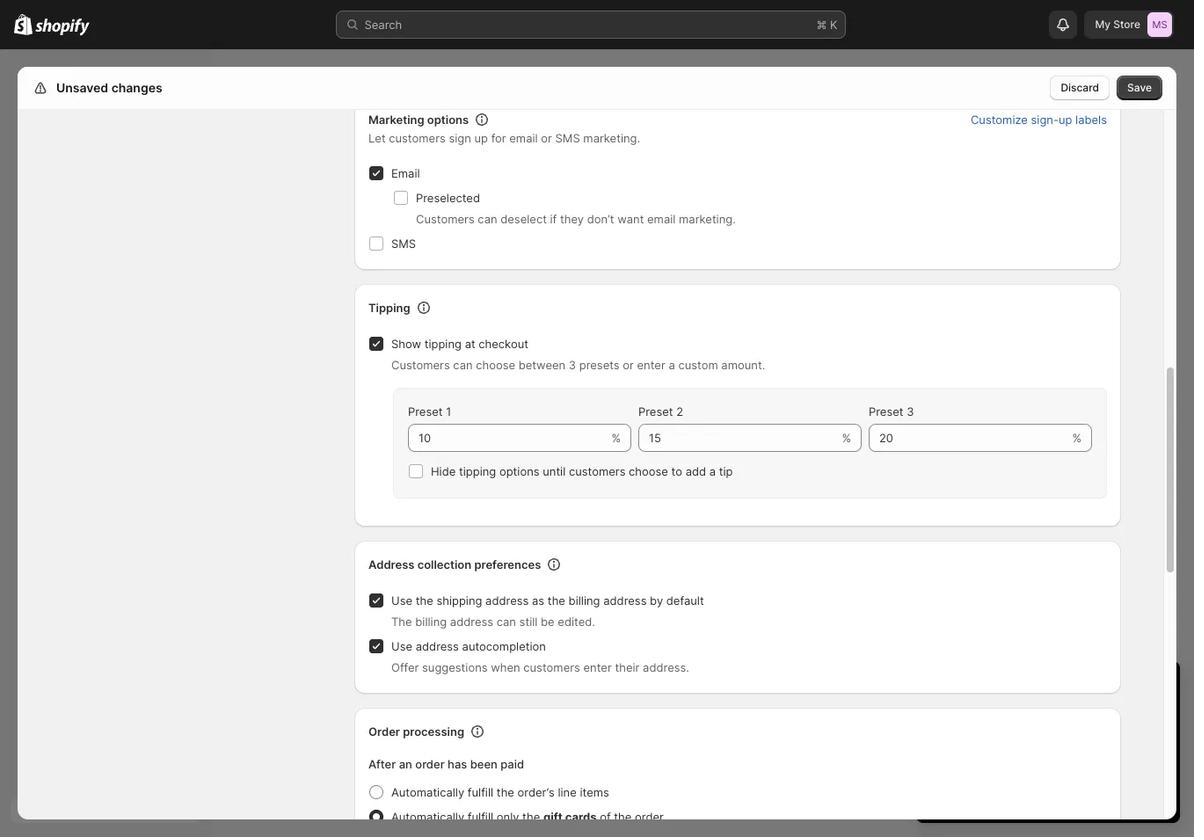 Task type: describe. For each thing, give the bounding box(es) containing it.
order's
[[518, 785, 555, 799]]

1 vertical spatial sms
[[391, 237, 416, 251]]

use for use address autocompletion
[[391, 639, 412, 653]]

% for preset 1
[[612, 431, 621, 445]]

the left gift
[[522, 810, 540, 824]]

to inside select a plan to extend your shopify trial for just $1/month for your first 3 months.
[[1007, 737, 1018, 751]]

presets
[[579, 358, 620, 372]]

ends
[[985, 709, 1011, 723]]

1 vertical spatial trial
[[962, 709, 982, 723]]

3 left "presets"
[[569, 358, 576, 372]]

preset 1
[[408, 405, 451, 419]]

fulfill for the
[[468, 785, 493, 799]]

the up only
[[497, 785, 514, 799]]

discard button
[[1050, 76, 1110, 100]]

just
[[952, 755, 972, 769]]

customers for customers can choose between 3 presets or enter a custom amount.
[[391, 358, 450, 372]]

2
[[676, 405, 683, 419]]

$1/month
[[975, 755, 1026, 769]]

0 horizontal spatial choose
[[476, 358, 515, 372]]

days
[[950, 677, 990, 698]]

cards
[[565, 810, 597, 824]]

address
[[368, 558, 415, 572]]

store
[[1113, 18, 1141, 31]]

0 horizontal spatial billing
[[415, 615, 447, 629]]

after an order has been paid
[[368, 757, 524, 771]]

want
[[617, 212, 644, 226]]

on
[[1015, 709, 1028, 723]]

tip
[[719, 464, 733, 478]]

preferences
[[474, 558, 541, 572]]

Preset 1 text field
[[408, 424, 608, 452]]

% for preset 3
[[1072, 431, 1082, 445]]

your inside 3 days left in your trial dropdown button
[[1046, 677, 1083, 698]]

custom
[[678, 358, 718, 372]]

tipping for show
[[424, 337, 462, 351]]

.
[[1095, 709, 1098, 723]]

show
[[391, 337, 421, 351]]

offer
[[391, 660, 419, 674]]

only
[[497, 810, 519, 824]]

address left by
[[603, 594, 647, 608]]

trial inside dropdown button
[[1088, 677, 1119, 698]]

marketing options
[[368, 113, 469, 127]]

trial inside select a plan to extend your shopify trial for just $1/month for your first 3 months.
[[1133, 737, 1153, 751]]

customers for customers can deselect if they don't want email marketing.
[[416, 212, 475, 226]]

amount.
[[721, 358, 765, 372]]

edited.
[[558, 615, 595, 629]]

when
[[491, 660, 520, 674]]

can for deselect
[[478, 212, 497, 226]]

my
[[1095, 18, 1111, 31]]

the
[[391, 615, 412, 629]]

1 horizontal spatial options
[[499, 464, 540, 478]]

your
[[934, 709, 958, 723]]

automatically fulfill only the gift cards of the order
[[391, 810, 664, 824]]

marketing
[[368, 113, 424, 127]]

the right as
[[548, 594, 565, 608]]

customers can deselect if they don't want email marketing.
[[416, 212, 736, 226]]

sign
[[449, 131, 471, 145]]

plan
[[981, 737, 1003, 751]]

preset for preset 2
[[638, 405, 673, 419]]

october
[[1031, 709, 1077, 723]]

items
[[580, 785, 609, 799]]

preselected
[[416, 191, 480, 205]]

1 vertical spatial your
[[1061, 737, 1085, 751]]

tipping for hide
[[459, 464, 496, 478]]

0 vertical spatial email
[[509, 131, 538, 145]]

until
[[543, 464, 566, 478]]

of
[[600, 810, 611, 824]]

2 horizontal spatial for
[[1029, 755, 1044, 769]]

use for use the shipping address as the billing address by default
[[391, 594, 412, 608]]

save button
[[1117, 76, 1163, 100]]

been
[[470, 757, 498, 771]]

k
[[830, 18, 838, 32]]

suggestions
[[422, 660, 488, 674]]

customize sign-up labels
[[971, 113, 1107, 127]]

marketing. for customers can deselect if they don't want email marketing.
[[679, 212, 736, 226]]

months.
[[1109, 755, 1153, 769]]

1 horizontal spatial order
[[635, 810, 664, 824]]

Preset 3 text field
[[869, 424, 1069, 452]]

collection
[[417, 558, 472, 572]]

1 horizontal spatial shopify image
[[35, 18, 90, 36]]

has
[[448, 757, 467, 771]]

3 days left in your trial
[[934, 677, 1119, 698]]

0 vertical spatial enter
[[637, 358, 665, 372]]

customize
[[971, 113, 1028, 127]]

show tipping at checkout
[[391, 337, 528, 351]]

2 vertical spatial your
[[1047, 755, 1071, 769]]

first
[[1074, 755, 1096, 769]]

hide
[[431, 464, 456, 478]]

by
[[650, 594, 663, 608]]

preset 2
[[638, 405, 683, 419]]

order processing
[[368, 725, 464, 739]]

use address autocompletion
[[391, 639, 546, 653]]

preset for preset 1
[[408, 405, 443, 419]]

fulfill for only
[[468, 810, 493, 824]]

0 horizontal spatial options
[[427, 113, 469, 127]]

autocompletion
[[462, 639, 546, 653]]

automatically for automatically fulfill only the gift cards of the order
[[391, 810, 464, 824]]

a for enter
[[669, 358, 675, 372]]

3 up preset 3 text box
[[907, 405, 914, 419]]

default
[[666, 594, 704, 608]]

to inside 'settings' dialog
[[671, 464, 682, 478]]

extend
[[1021, 737, 1058, 751]]

let
[[368, 131, 386, 145]]

or for email
[[541, 131, 552, 145]]

settings
[[53, 80, 103, 95]]

⌘ k
[[816, 18, 838, 32]]

preset 3
[[869, 405, 914, 419]]

save
[[1127, 81, 1152, 94]]

order
[[368, 725, 400, 739]]

if
[[550, 212, 557, 226]]

hide tipping options until customers choose to add a tip
[[431, 464, 733, 478]]



Task type: locate. For each thing, give the bounding box(es) containing it.
%
[[612, 431, 621, 445], [842, 431, 851, 445], [1072, 431, 1082, 445]]

customers right "until"
[[569, 464, 626, 478]]

tipping right hide
[[459, 464, 496, 478]]

1 horizontal spatial %
[[842, 431, 851, 445]]

2 vertical spatial can
[[497, 615, 516, 629]]

marketing. up don't
[[583, 131, 640, 145]]

offer suggestions when customers enter their address.
[[391, 660, 689, 674]]

0 horizontal spatial email
[[509, 131, 538, 145]]

options
[[427, 113, 469, 127], [499, 464, 540, 478]]

1 horizontal spatial sms
[[555, 131, 580, 145]]

a left custom
[[669, 358, 675, 372]]

a left tip
[[709, 464, 716, 478]]

1 vertical spatial billing
[[415, 615, 447, 629]]

1 vertical spatial fulfill
[[468, 810, 493, 824]]

0 vertical spatial choose
[[476, 358, 515, 372]]

0 vertical spatial order
[[415, 757, 445, 771]]

marketing.
[[583, 131, 640, 145], [679, 212, 736, 226]]

email
[[509, 131, 538, 145], [647, 212, 676, 226]]

1 horizontal spatial enter
[[637, 358, 665, 372]]

0 vertical spatial your
[[1046, 677, 1083, 698]]

shopify image
[[14, 14, 33, 35], [35, 18, 90, 36]]

⌘
[[816, 18, 827, 32]]

gift
[[543, 810, 563, 824]]

customers down marketing options
[[389, 131, 446, 145]]

0 horizontal spatial a
[[669, 358, 675, 372]]

0 vertical spatial trial
[[1088, 677, 1119, 698]]

can down show tipping at checkout
[[453, 358, 473, 372]]

1 automatically from the top
[[391, 785, 464, 799]]

shipping
[[437, 594, 482, 608]]

paid
[[501, 757, 524, 771]]

0 horizontal spatial or
[[541, 131, 552, 145]]

1 fulfill from the top
[[468, 785, 493, 799]]

choose
[[476, 358, 515, 372], [629, 464, 668, 478]]

your
[[1046, 677, 1083, 698], [1061, 737, 1085, 751], [1047, 755, 1071, 769]]

customers down the be
[[523, 660, 580, 674]]

a for add
[[709, 464, 716, 478]]

preset up preset 3 text box
[[869, 405, 904, 419]]

unsaved changes
[[56, 80, 162, 95]]

address down the shipping
[[450, 615, 493, 629]]

2 horizontal spatial a
[[971, 737, 977, 751]]

be
[[541, 615, 555, 629]]

your trial ends on october 28 .
[[934, 709, 1098, 723]]

in
[[1027, 677, 1041, 698]]

trial up .
[[1088, 677, 1119, 698]]

1 horizontal spatial to
[[1007, 737, 1018, 751]]

trial up "months."
[[1133, 737, 1153, 751]]

up left labels
[[1059, 113, 1072, 127]]

order right of
[[635, 810, 664, 824]]

3
[[569, 358, 576, 372], [907, 405, 914, 419], [934, 677, 945, 698], [1099, 755, 1106, 769]]

can left deselect
[[478, 212, 497, 226]]

order right an
[[415, 757, 445, 771]]

3 up the your
[[934, 677, 945, 698]]

select
[[934, 737, 968, 751]]

use up offer
[[391, 639, 412, 653]]

customers
[[389, 131, 446, 145], [569, 464, 626, 478], [523, 660, 580, 674]]

their
[[615, 660, 640, 674]]

add
[[686, 464, 706, 478]]

search
[[365, 18, 402, 32]]

1 vertical spatial customers
[[391, 358, 450, 372]]

as
[[532, 594, 544, 608]]

preset left "1"
[[408, 405, 443, 419]]

1 vertical spatial can
[[453, 358, 473, 372]]

0 vertical spatial use
[[391, 594, 412, 608]]

line
[[558, 785, 577, 799]]

0 vertical spatial billing
[[569, 594, 600, 608]]

0 horizontal spatial up
[[474, 131, 488, 145]]

or up if
[[541, 131, 552, 145]]

0 vertical spatial sms
[[555, 131, 580, 145]]

3 days left in your trial element
[[916, 707, 1180, 823]]

0 horizontal spatial for
[[491, 131, 506, 145]]

3 inside select a plan to extend your shopify trial for just $1/month for your first 3 months.
[[1099, 755, 1106, 769]]

1 horizontal spatial or
[[623, 358, 634, 372]]

automatically fulfill the order's line items
[[391, 785, 609, 799]]

0 vertical spatial tipping
[[424, 337, 462, 351]]

can
[[478, 212, 497, 226], [453, 358, 473, 372], [497, 615, 516, 629]]

for right sign in the top left of the page
[[491, 131, 506, 145]]

billing up edited.
[[569, 594, 600, 608]]

0 horizontal spatial preset
[[408, 405, 443, 419]]

for inside 'settings' dialog
[[491, 131, 506, 145]]

0 vertical spatial or
[[541, 131, 552, 145]]

0 vertical spatial to
[[671, 464, 682, 478]]

address up the billing address can still be edited.
[[486, 594, 529, 608]]

email right want
[[647, 212, 676, 226]]

1 vertical spatial tipping
[[459, 464, 496, 478]]

up right sign in the top left of the page
[[474, 131, 488, 145]]

still
[[519, 615, 538, 629]]

marketing. for let customers sign up for email or sms marketing.
[[583, 131, 640, 145]]

order
[[415, 757, 445, 771], [635, 810, 664, 824]]

0 vertical spatial up
[[1059, 113, 1072, 127]]

email right sign in the top left of the page
[[509, 131, 538, 145]]

2 vertical spatial customers
[[523, 660, 580, 674]]

1 horizontal spatial email
[[647, 212, 676, 226]]

enter left custom
[[637, 358, 665, 372]]

1 horizontal spatial choose
[[629, 464, 668, 478]]

up
[[1059, 113, 1072, 127], [474, 131, 488, 145]]

0 horizontal spatial order
[[415, 757, 445, 771]]

customers can choose between 3 presets or enter a custom amount.
[[391, 358, 765, 372]]

my store image
[[1148, 12, 1172, 37]]

they
[[560, 212, 584, 226]]

Preset 2 text field
[[638, 424, 838, 452]]

2 vertical spatial a
[[971, 737, 977, 751]]

1 vertical spatial or
[[623, 358, 634, 372]]

2 horizontal spatial %
[[1072, 431, 1082, 445]]

choose left add
[[629, 464, 668, 478]]

customize sign-up labels link
[[960, 107, 1118, 132]]

automatically
[[391, 785, 464, 799], [391, 810, 464, 824]]

use up the
[[391, 594, 412, 608]]

3 right first
[[1099, 755, 1106, 769]]

shopify
[[1088, 737, 1129, 751]]

a
[[669, 358, 675, 372], [709, 464, 716, 478], [971, 737, 977, 751]]

to left add
[[671, 464, 682, 478]]

automatically for automatically fulfill the order's line items
[[391, 785, 464, 799]]

3 days left in your trial button
[[916, 661, 1180, 698]]

1 vertical spatial a
[[709, 464, 716, 478]]

3 inside dropdown button
[[934, 677, 945, 698]]

1 vertical spatial use
[[391, 639, 412, 653]]

28
[[1080, 709, 1095, 723]]

0 horizontal spatial to
[[671, 464, 682, 478]]

options up sign in the top left of the page
[[427, 113, 469, 127]]

0 vertical spatial options
[[427, 113, 469, 127]]

customers down preselected
[[416, 212, 475, 226]]

an
[[399, 757, 412, 771]]

trial right the your
[[962, 709, 982, 723]]

1 horizontal spatial trial
[[1088, 677, 1119, 698]]

after
[[368, 757, 396, 771]]

1 horizontal spatial preset
[[638, 405, 673, 419]]

tipping
[[424, 337, 462, 351], [459, 464, 496, 478]]

your up the october
[[1046, 677, 1083, 698]]

deselect
[[501, 212, 547, 226]]

address up suggestions
[[416, 639, 459, 653]]

preset left 2
[[638, 405, 673, 419]]

1 vertical spatial automatically
[[391, 810, 464, 824]]

2 fulfill from the top
[[468, 810, 493, 824]]

2 use from the top
[[391, 639, 412, 653]]

0 vertical spatial marketing.
[[583, 131, 640, 145]]

0 horizontal spatial %
[[612, 431, 621, 445]]

2 automatically from the top
[[391, 810, 464, 824]]

1 vertical spatial enter
[[583, 660, 612, 674]]

unsaved
[[56, 80, 108, 95]]

choose down checkout
[[476, 358, 515, 372]]

2 horizontal spatial preset
[[869, 405, 904, 419]]

sms
[[555, 131, 580, 145], [391, 237, 416, 251]]

or
[[541, 131, 552, 145], [623, 358, 634, 372]]

2 % from the left
[[842, 431, 851, 445]]

billing right the
[[415, 615, 447, 629]]

1 vertical spatial order
[[635, 810, 664, 824]]

3 preset from the left
[[869, 405, 904, 419]]

1 preset from the left
[[408, 405, 443, 419]]

2 vertical spatial trial
[[1133, 737, 1153, 751]]

or right "presets"
[[623, 358, 634, 372]]

dialog
[[1184, 67, 1194, 820]]

fulfill down been
[[468, 785, 493, 799]]

checkout
[[479, 337, 528, 351]]

0 horizontal spatial trial
[[962, 709, 982, 723]]

for down extend
[[1029, 755, 1044, 769]]

address.
[[643, 660, 689, 674]]

0 horizontal spatial shopify image
[[14, 14, 33, 35]]

0 vertical spatial customers
[[416, 212, 475, 226]]

1 horizontal spatial up
[[1059, 113, 1072, 127]]

the billing address can still be edited.
[[391, 615, 595, 629]]

1 horizontal spatial a
[[709, 464, 716, 478]]

for down select in the bottom of the page
[[934, 755, 949, 769]]

the left the shipping
[[416, 594, 433, 608]]

0 vertical spatial customers
[[389, 131, 446, 145]]

1 vertical spatial email
[[647, 212, 676, 226]]

sms down preselected
[[391, 237, 416, 251]]

3 % from the left
[[1072, 431, 1082, 445]]

2 preset from the left
[[638, 405, 673, 419]]

customers down show
[[391, 358, 450, 372]]

your left first
[[1047, 755, 1071, 769]]

discard
[[1061, 81, 1099, 94]]

1 vertical spatial options
[[499, 464, 540, 478]]

1 horizontal spatial billing
[[569, 594, 600, 608]]

billing
[[569, 594, 600, 608], [415, 615, 447, 629]]

1 vertical spatial choose
[[629, 464, 668, 478]]

tipping
[[368, 301, 410, 315]]

1 horizontal spatial marketing.
[[679, 212, 736, 226]]

can for choose
[[453, 358, 473, 372]]

or for presets
[[623, 358, 634, 372]]

0 vertical spatial fulfill
[[468, 785, 493, 799]]

1 vertical spatial up
[[474, 131, 488, 145]]

0 horizontal spatial sms
[[391, 237, 416, 251]]

% for preset 2
[[842, 431, 851, 445]]

enter left their
[[583, 660, 612, 674]]

0 horizontal spatial marketing.
[[583, 131, 640, 145]]

a left plan in the right bottom of the page
[[971, 737, 977, 751]]

1
[[446, 405, 451, 419]]

the right of
[[614, 810, 632, 824]]

0 vertical spatial can
[[478, 212, 497, 226]]

sign-
[[1031, 113, 1059, 127]]

preset
[[408, 405, 443, 419], [638, 405, 673, 419], [869, 405, 904, 419]]

between
[[519, 358, 566, 372]]

at
[[465, 337, 475, 351]]

the
[[416, 594, 433, 608], [548, 594, 565, 608], [497, 785, 514, 799], [522, 810, 540, 824], [614, 810, 632, 824]]

use the shipping address as the billing address by default
[[391, 594, 704, 608]]

select a plan to extend your shopify trial for just $1/month for your first 3 months.
[[934, 737, 1153, 769]]

0 vertical spatial a
[[669, 358, 675, 372]]

options left "until"
[[499, 464, 540, 478]]

1 use from the top
[[391, 594, 412, 608]]

fulfill left only
[[468, 810, 493, 824]]

2 horizontal spatial trial
[[1133, 737, 1153, 751]]

1 vertical spatial to
[[1007, 737, 1018, 751]]

a inside select a plan to extend your shopify trial for just $1/month for your first 3 months.
[[971, 737, 977, 751]]

left
[[994, 677, 1022, 698]]

1 vertical spatial marketing.
[[679, 212, 736, 226]]

labels
[[1076, 113, 1107, 127]]

don't
[[587, 212, 614, 226]]

marketing. right want
[[679, 212, 736, 226]]

0 horizontal spatial enter
[[583, 660, 612, 674]]

to right plan in the right bottom of the page
[[1007, 737, 1018, 751]]

sms up they
[[555, 131, 580, 145]]

1 % from the left
[[612, 431, 621, 445]]

your up first
[[1061, 737, 1085, 751]]

0 vertical spatial automatically
[[391, 785, 464, 799]]

settings dialog
[[18, 67, 1177, 837]]

1 vertical spatial customers
[[569, 464, 626, 478]]

can left still
[[497, 615, 516, 629]]

preset for preset 3
[[869, 405, 904, 419]]

enter
[[637, 358, 665, 372], [583, 660, 612, 674]]

tipping left at
[[424, 337, 462, 351]]

for
[[491, 131, 506, 145], [934, 755, 949, 769], [1029, 755, 1044, 769]]

processing
[[403, 725, 464, 739]]

1 horizontal spatial for
[[934, 755, 949, 769]]

to
[[671, 464, 682, 478], [1007, 737, 1018, 751]]

my store
[[1095, 18, 1141, 31]]



Task type: vqa. For each thing, say whether or not it's contained in the screenshot.
bottommost the marketing.
yes



